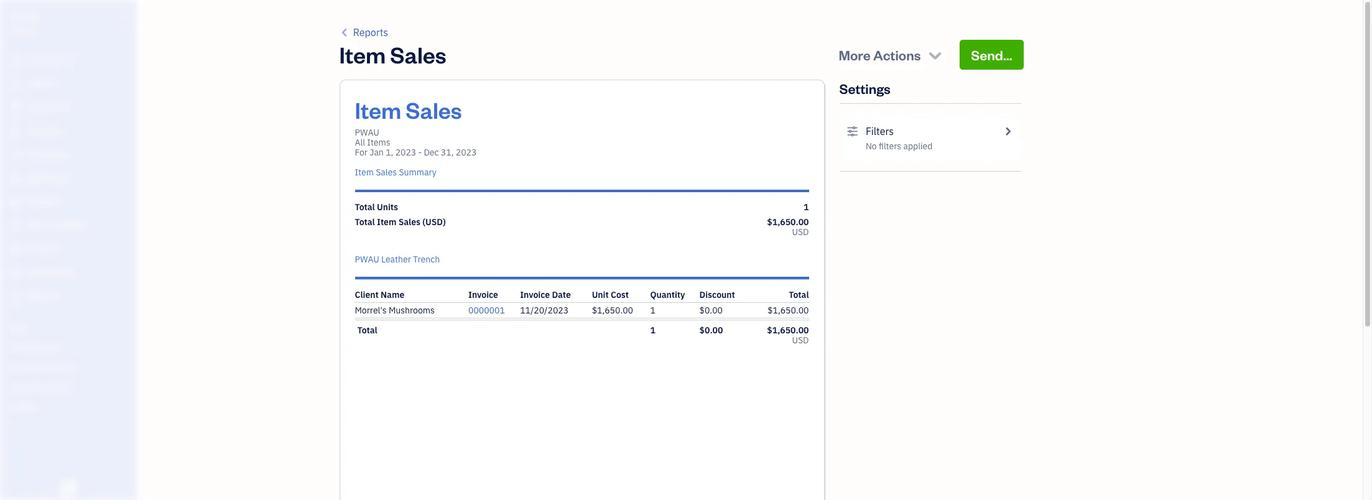 Task type: describe. For each thing, give the bounding box(es) containing it.
2 $1,650.00 usd from the top
[[768, 325, 809, 346]]

expense image
[[8, 172, 23, 185]]

1 for morrel's mushrooms
[[651, 305, 656, 316]]

total item sales ( usd )
[[355, 217, 446, 228]]

item down units at the left of the page
[[377, 217, 397, 228]]

owner
[[10, 25, 33, 34]]

1 for total
[[651, 325, 656, 336]]

date
[[552, 289, 571, 301]]

settings
[[840, 80, 891, 97]]

$0.00 for morrel's mushrooms
[[700, 305, 723, 316]]

1 $1,650.00 usd from the top
[[768, 217, 809, 238]]

money image
[[8, 243, 23, 256]]

1,
[[386, 147, 394, 158]]

invoice for invoice
[[469, 289, 498, 301]]

quantity
[[651, 289, 685, 301]]

unit cost
[[592, 289, 629, 301]]

filters
[[866, 125, 894, 138]]

$0.00 for total
[[700, 325, 723, 336]]

morrel's
[[355, 305, 387, 316]]

item for item sales pwau all items for jan 1, 2023 - dec 31, 2023
[[355, 95, 401, 124]]

chevronright image
[[1003, 124, 1014, 139]]

pwau for owner
[[10, 11, 39, 24]]

leather
[[382, 254, 411, 265]]

pwau leather trench
[[355, 254, 440, 265]]

jan
[[370, 147, 384, 158]]

more
[[839, 46, 871, 63]]

sales for item sales pwau all items for jan 1, 2023 - dec 31, 2023
[[406, 95, 462, 124]]

item sales
[[339, 40, 447, 69]]

cost
[[611, 289, 629, 301]]

team members image
[[9, 342, 133, 352]]

settings image
[[9, 402, 133, 412]]

dec
[[424, 147, 439, 158]]

sales left '('
[[399, 217, 421, 228]]

client name
[[355, 289, 405, 301]]

items
[[367, 137, 391, 148]]

)
[[443, 217, 446, 228]]

estimate image
[[8, 101, 23, 114]]

actions
[[874, 46, 921, 63]]

for
[[355, 147, 368, 158]]

report image
[[8, 291, 23, 303]]

more actions
[[839, 46, 921, 63]]

invoice for invoice date
[[520, 289, 550, 301]]

item sales pwau all items for jan 1, 2023 - dec 31, 2023
[[355, 95, 477, 158]]



Task type: locate. For each thing, give the bounding box(es) containing it.
2023
[[396, 147, 416, 158], [456, 147, 477, 158]]

1 2023 from the left
[[396, 147, 416, 158]]

pwau inside the main "element"
[[10, 11, 39, 24]]

(
[[423, 217, 426, 228]]

invoice
[[469, 289, 498, 301], [520, 289, 550, 301]]

$0.00
[[700, 305, 723, 316], [700, 325, 723, 336]]

chevronleft image
[[339, 25, 351, 40]]

project image
[[8, 196, 23, 208]]

sales up the dec
[[406, 95, 462, 124]]

apps image
[[9, 322, 133, 332]]

invoice image
[[8, 125, 23, 138]]

invoice up 11/20/2023
[[520, 289, 550, 301]]

discount
[[700, 289, 735, 301]]

pwau inside item sales pwau all items for jan 1, 2023 - dec 31, 2023
[[355, 127, 379, 138]]

-
[[419, 147, 422, 158]]

mushrooms
[[389, 305, 435, 316]]

sales inside item sales pwau all items for jan 1, 2023 - dec 31, 2023
[[406, 95, 462, 124]]

main element
[[0, 0, 168, 500]]

total
[[355, 202, 375, 213], [355, 217, 375, 228], [789, 289, 809, 301], [358, 325, 378, 336]]

freshbooks image
[[58, 480, 78, 495]]

2 2023 from the left
[[456, 147, 477, 158]]

0000001 link
[[469, 305, 505, 316]]

0000001
[[469, 305, 505, 316]]

chevrondown image
[[927, 46, 944, 63]]

filters
[[879, 141, 902, 152]]

item up items on the left top of the page
[[355, 95, 401, 124]]

$1,650.00
[[768, 217, 809, 228], [592, 305, 634, 316], [768, 305, 809, 316], [768, 325, 809, 336]]

client
[[355, 289, 379, 301]]

reports
[[353, 26, 388, 39]]

sales
[[390, 40, 447, 69], [406, 95, 462, 124], [376, 167, 397, 178], [399, 217, 421, 228]]

1 vertical spatial 1
[[651, 305, 656, 316]]

invoice date
[[520, 289, 571, 301]]

no filters applied
[[866, 141, 933, 152]]

0 vertical spatial $1,650.00 usd
[[768, 217, 809, 238]]

pwau up for
[[355, 127, 379, 138]]

item down reports
[[339, 40, 386, 69]]

2 vertical spatial pwau
[[355, 254, 379, 265]]

2 vertical spatial 1
[[651, 325, 656, 336]]

client image
[[8, 78, 23, 90]]

bank connections image
[[9, 382, 133, 392]]

1 vertical spatial pwau
[[355, 127, 379, 138]]

items and services image
[[9, 362, 133, 372]]

sales for item sales summary
[[376, 167, 397, 178]]

name
[[381, 289, 405, 301]]

send…
[[972, 46, 1013, 63]]

item down for
[[355, 167, 374, 178]]

2023 right 31,
[[456, 147, 477, 158]]

sales down 1, at the left of the page
[[376, 167, 397, 178]]

pwau left leather
[[355, 254, 379, 265]]

1 vertical spatial $1,650.00 usd
[[768, 325, 809, 346]]

payment image
[[8, 149, 23, 161]]

0 horizontal spatial invoice
[[469, 289, 498, 301]]

invoice up 0000001 at the bottom
[[469, 289, 498, 301]]

unit
[[592, 289, 609, 301]]

units
[[377, 202, 398, 213]]

1 horizontal spatial 2023
[[456, 147, 477, 158]]

summary
[[399, 167, 437, 178]]

pwau owner
[[10, 11, 39, 34]]

pwau for leather
[[355, 254, 379, 265]]

item for item sales
[[339, 40, 386, 69]]

2 $0.00 from the top
[[700, 325, 723, 336]]

reports button
[[339, 25, 388, 40]]

pwau
[[10, 11, 39, 24], [355, 127, 379, 138], [355, 254, 379, 265]]

item inside item sales pwau all items for jan 1, 2023 - dec 31, 2023
[[355, 95, 401, 124]]

1 vertical spatial $0.00
[[700, 325, 723, 336]]

applied
[[904, 141, 933, 152]]

item
[[339, 40, 386, 69], [355, 95, 401, 124], [355, 167, 374, 178], [377, 217, 397, 228]]

0 horizontal spatial 2023
[[396, 147, 416, 158]]

more actions button
[[828, 40, 955, 70]]

2 invoice from the left
[[520, 289, 550, 301]]

sales for item sales
[[390, 40, 447, 69]]

11/20/2023
[[520, 305, 569, 316]]

item for item sales summary
[[355, 167, 374, 178]]

1 $0.00 from the top
[[700, 305, 723, 316]]

2023 left "-"
[[396, 147, 416, 158]]

usd
[[426, 217, 443, 228], [793, 227, 809, 238], [793, 335, 809, 346]]

chart image
[[8, 267, 23, 279]]

0 vertical spatial pwau
[[10, 11, 39, 24]]

morrel's mushrooms
[[355, 305, 435, 316]]

0 vertical spatial $0.00
[[700, 305, 723, 316]]

$1,650.00 usd
[[768, 217, 809, 238], [768, 325, 809, 346]]

item sales summary
[[355, 167, 437, 178]]

timer image
[[8, 220, 23, 232]]

no
[[866, 141, 877, 152]]

settings image
[[847, 124, 859, 139]]

31,
[[441, 147, 454, 158]]

all
[[355, 137, 365, 148]]

trench
[[413, 254, 440, 265]]

1 invoice from the left
[[469, 289, 498, 301]]

sales right reports button
[[390, 40, 447, 69]]

dashboard image
[[8, 54, 23, 67]]

total units
[[355, 202, 398, 213]]

pwau up owner
[[10, 11, 39, 24]]

send… button
[[960, 40, 1024, 70]]

0 vertical spatial 1
[[804, 202, 809, 213]]

1
[[804, 202, 809, 213], [651, 305, 656, 316], [651, 325, 656, 336]]

1 horizontal spatial invoice
[[520, 289, 550, 301]]



Task type: vqa. For each thing, say whether or not it's contained in the screenshot.
Noah'S
no



